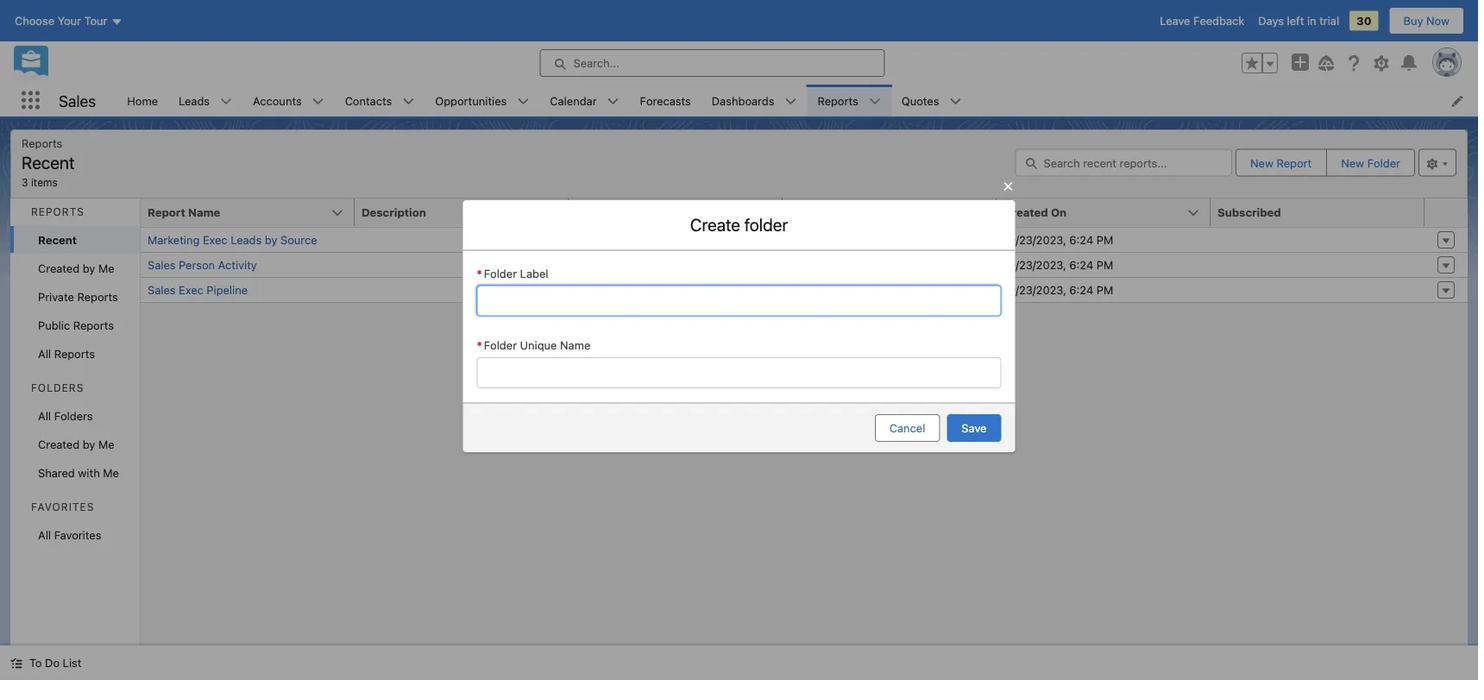 Task type: describe. For each thing, give the bounding box(es) containing it.
description button
[[355, 198, 569, 226]]

accounts list item
[[243, 85, 335, 116]]

to do list button
[[0, 645, 92, 680]]

accounts link
[[243, 85, 312, 116]]

description
[[362, 206, 426, 219]]

contacts
[[345, 94, 392, 107]]

quotes link
[[891, 85, 950, 116]]

public
[[38, 318, 70, 331]]

sales person activity link
[[148, 258, 257, 271]]

by inside grid
[[265, 233, 277, 246]]

with
[[78, 466, 100, 479]]

private reports
[[38, 290, 118, 303]]

created on
[[1004, 206, 1067, 219]]

leads list item
[[168, 85, 243, 116]]

now
[[1427, 14, 1450, 27]]

folder cell
[[569, 198, 783, 228]]

orlando
[[817, 283, 859, 296]]

contacts link
[[335, 85, 402, 116]]

quotes
[[902, 94, 939, 107]]

search...
[[573, 57, 620, 69]]

quotes list item
[[891, 85, 972, 116]]

folder inside new folder "button"
[[1368, 156, 1401, 169]]

calendar link
[[540, 85, 607, 116]]

pipeline
[[207, 283, 248, 296]]

trial
[[1320, 14, 1339, 27]]

created by me link for shared
[[10, 430, 140, 458]]

list
[[63, 656, 81, 669]]

folder unique name
[[484, 339, 591, 352]]

by for recent
[[83, 261, 95, 274]]

all reports link
[[10, 339, 140, 368]]

exec for marketing
[[203, 233, 227, 246]]

reports link
[[807, 85, 869, 116]]

opportunities link
[[425, 85, 517, 116]]

name inside button
[[188, 206, 220, 219]]

cancel button
[[875, 414, 940, 442]]

subscribed
[[1218, 206, 1281, 219]]

sales person activity
[[148, 258, 257, 271]]

sales and marketing reports for sales exec pipeline
[[576, 283, 725, 296]]

dashboards
[[712, 94, 774, 107]]

new for new folder
[[1341, 156, 1364, 169]]

left
[[1287, 14, 1304, 27]]

0 vertical spatial folders
[[31, 382, 84, 394]]

reports down public reports link in the top of the page
[[54, 347, 95, 360]]

on
[[1051, 206, 1067, 219]]

source
[[281, 233, 317, 246]]

created inside button
[[1004, 206, 1048, 219]]

Search recent reports... text field
[[1015, 149, 1232, 176]]

recent inside "link"
[[38, 233, 77, 246]]

recent link
[[10, 225, 140, 254]]

list containing home
[[117, 85, 1478, 116]]

pm for sales exec pipeline
[[1097, 283, 1113, 296]]

30
[[1357, 14, 1372, 27]]

marketing for sales exec pipeline
[[629, 283, 681, 296]]

and for marketing exec leads by source
[[607, 233, 626, 246]]

all folders link
[[10, 401, 140, 430]]

public reports link
[[10, 311, 140, 339]]

to
[[29, 656, 42, 669]]

subscribed button
[[1211, 198, 1425, 226]]

gary
[[790, 283, 814, 296]]

sales and marketing reports link for marketing exec leads by source
[[576, 233, 725, 246]]

new report
[[1250, 156, 1312, 169]]

dashboards list item
[[701, 85, 807, 116]]

10/23/2023, 6:24 pm for marketing exec leads by source
[[1004, 233, 1113, 246]]

* for folder label
[[477, 267, 482, 280]]

forecasts link
[[630, 85, 701, 116]]

leads inside leads link
[[179, 94, 210, 107]]

reports inside reports recent 3 items
[[22, 136, 62, 149]]

by for all folders
[[83, 438, 95, 450]]

all favorites link
[[10, 520, 140, 549]]

pm for marketing exec leads by source
[[1097, 233, 1113, 246]]

report name
[[148, 206, 220, 219]]

activity
[[218, 258, 257, 271]]

10/23/2023, for sales person activity
[[1004, 258, 1066, 271]]

all favorites
[[38, 528, 101, 541]]

3
[[22, 176, 28, 188]]

10/23/2023, 6:24 pm for sales exec pipeline
[[1004, 283, 1113, 296]]

leave feedback
[[1160, 14, 1245, 27]]

public reports
[[38, 318, 114, 331]]

label
[[520, 267, 548, 280]]

do
[[45, 656, 60, 669]]

home link
[[117, 85, 168, 116]]

reports inside list item
[[818, 94, 858, 107]]

create
[[690, 214, 740, 235]]

leave
[[1160, 14, 1190, 27]]

leads link
[[168, 85, 220, 116]]

feedback
[[1194, 14, 1245, 27]]

save
[[962, 422, 987, 434]]

opportunities
[[435, 94, 507, 107]]

buy now
[[1404, 14, 1450, 27]]

exec for sales
[[179, 283, 203, 296]]

buy now button
[[1389, 7, 1464, 35]]

folder for folder unique name
[[484, 339, 517, 352]]

created for with
[[38, 438, 80, 450]]

cancel
[[890, 422, 925, 434]]

all for all reports
[[38, 347, 51, 360]]

sales and marketing reports link for sales exec pipeline
[[576, 283, 725, 296]]

created by me for with
[[38, 438, 114, 450]]

new folder
[[1341, 156, 1401, 169]]

all folders
[[38, 409, 93, 422]]

favorites inside 'link'
[[54, 528, 101, 541]]

reports recent 3 items
[[22, 136, 75, 188]]

shared with me link
[[10, 458, 140, 487]]



Task type: locate. For each thing, give the bounding box(es) containing it.
reports left quotes
[[818, 94, 858, 107]]

and for sales exec pipeline
[[607, 283, 626, 296]]

0 vertical spatial created by me
[[38, 261, 114, 274]]

1 new from the left
[[1250, 156, 1274, 169]]

* left folder label
[[477, 267, 482, 280]]

0 horizontal spatial leads
[[179, 94, 210, 107]]

marketing for marketing exec leads by source
[[629, 233, 681, 246]]

1 and from the top
[[607, 233, 626, 246]]

0 vertical spatial exec
[[203, 233, 227, 246]]

10/23/2023, for sales exec pipeline
[[1004, 283, 1066, 296]]

1 created by me from the top
[[38, 261, 114, 274]]

all down shared
[[38, 528, 51, 541]]

2 vertical spatial folder
[[484, 339, 517, 352]]

None text field
[[477, 285, 1001, 316], [477, 357, 1001, 388], [477, 285, 1001, 316], [477, 357, 1001, 388]]

report
[[1277, 156, 1312, 169], [148, 206, 185, 219]]

2 * from the top
[[477, 339, 482, 352]]

0 vertical spatial created by me link
[[10, 254, 140, 282]]

folder left label
[[484, 267, 517, 280]]

folder
[[1368, 156, 1401, 169], [484, 267, 517, 280], [484, 339, 517, 352]]

folders
[[31, 382, 84, 394], [54, 409, 93, 422]]

0 horizontal spatial report
[[148, 206, 185, 219]]

0 vertical spatial leads
[[179, 94, 210, 107]]

0 vertical spatial recent
[[22, 152, 75, 172]]

all inside all favorites 'link'
[[38, 528, 51, 541]]

1 vertical spatial created
[[38, 261, 80, 274]]

folder for folder label
[[484, 267, 517, 280]]

accounts
[[253, 94, 302, 107]]

folder up subscribed button
[[1368, 156, 1401, 169]]

buy
[[1404, 14, 1423, 27]]

name up marketing exec leads by source link
[[188, 206, 220, 219]]

reports list item
[[807, 85, 891, 116]]

1 10/23/2023, from the top
[[1004, 233, 1066, 246]]

0 vertical spatial by
[[265, 233, 277, 246]]

2 new from the left
[[1341, 156, 1364, 169]]

unique
[[520, 339, 557, 352]]

list
[[117, 85, 1478, 116]]

name
[[188, 206, 220, 219], [560, 339, 591, 352]]

created
[[1004, 206, 1048, 219], [38, 261, 80, 274], [38, 438, 80, 450]]

10/23/2023, for marketing exec leads by source
[[1004, 233, 1066, 246]]

gary orlando
[[790, 283, 859, 296]]

reports up recent "link" in the top of the page
[[31, 206, 85, 218]]

1 vertical spatial *
[[477, 339, 482, 352]]

grid containing report name
[[141, 198, 1468, 303]]

home
[[127, 94, 158, 107]]

exec up sales person activity
[[203, 233, 227, 246]]

by up with
[[83, 438, 95, 450]]

0 vertical spatial and
[[607, 233, 626, 246]]

exec down person
[[179, 283, 203, 296]]

reports up public reports
[[77, 290, 118, 303]]

1 vertical spatial recent
[[38, 233, 77, 246]]

1 vertical spatial sales and marketing reports
[[576, 283, 725, 296]]

me for reports
[[98, 261, 114, 274]]

1 vertical spatial leads
[[231, 233, 262, 246]]

to do list
[[29, 656, 81, 669]]

created for reports
[[38, 261, 80, 274]]

0 vertical spatial me
[[98, 261, 114, 274]]

leads right home link
[[179, 94, 210, 107]]

created by me down recent "link" in the top of the page
[[38, 261, 114, 274]]

1 horizontal spatial leads
[[231, 233, 262, 246]]

grid
[[141, 198, 1468, 303]]

folder left unique
[[484, 339, 517, 352]]

1 vertical spatial exec
[[179, 283, 203, 296]]

all down public
[[38, 347, 51, 360]]

created up shared
[[38, 438, 80, 450]]

folder
[[745, 214, 788, 235]]

2 vertical spatial 6:24
[[1069, 283, 1094, 296]]

* for folder unique name
[[477, 339, 482, 352]]

me right with
[[103, 466, 119, 479]]

created by cell
[[783, 198, 997, 228]]

opportunities list item
[[425, 85, 540, 116]]

new for new report
[[1250, 156, 1274, 169]]

1 horizontal spatial name
[[560, 339, 591, 352]]

me for with
[[98, 438, 114, 450]]

1 vertical spatial me
[[98, 438, 114, 450]]

recent up private
[[38, 233, 77, 246]]

calendar
[[550, 94, 597, 107]]

report name cell
[[141, 198, 355, 228]]

recent up the items
[[22, 152, 75, 172]]

2 all from the top
[[38, 409, 51, 422]]

2 created by me from the top
[[38, 438, 114, 450]]

reports up the items
[[22, 136, 62, 149]]

1 vertical spatial by
[[83, 261, 95, 274]]

marketing
[[148, 233, 200, 246], [629, 233, 681, 246], [629, 283, 681, 296]]

2 sales and marketing reports from the top
[[576, 283, 725, 296]]

all
[[38, 347, 51, 360], [38, 409, 51, 422], [38, 528, 51, 541]]

2 vertical spatial created
[[38, 438, 80, 450]]

2 10/23/2023, from the top
[[1004, 258, 1066, 271]]

me up private reports
[[98, 261, 114, 274]]

1 created by me link from the top
[[10, 254, 140, 282]]

leads inside grid
[[231, 233, 262, 246]]

0 vertical spatial created
[[1004, 206, 1048, 219]]

1 vertical spatial 10/23/2023, 6:24 pm
[[1004, 258, 1113, 271]]

leads up activity
[[231, 233, 262, 246]]

shared with me
[[38, 466, 119, 479]]

6:24 for sales exec pipeline
[[1069, 283, 1094, 296]]

all inside all reports link
[[38, 347, 51, 360]]

marketing exec leads by source link
[[148, 233, 317, 246]]

folders up 'all folders'
[[31, 382, 84, 394]]

0 vertical spatial folder
[[1368, 156, 1401, 169]]

1 vertical spatial pm
[[1097, 258, 1113, 271]]

1 vertical spatial created by me link
[[10, 430, 140, 458]]

0 horizontal spatial name
[[188, 206, 220, 219]]

2 sales and marketing reports link from the top
[[576, 283, 725, 296]]

reports
[[818, 94, 858, 107], [22, 136, 62, 149], [31, 206, 85, 218], [685, 233, 725, 246], [685, 283, 725, 296], [77, 290, 118, 303], [73, 318, 114, 331], [54, 347, 95, 360]]

1 6:24 from the top
[[1069, 233, 1094, 246]]

name right unique
[[560, 339, 591, 352]]

3 6:24 from the top
[[1069, 283, 1094, 296]]

description cell
[[355, 198, 569, 228]]

sales
[[59, 91, 96, 110], [576, 233, 604, 246], [148, 258, 176, 271], [148, 283, 176, 296], [576, 283, 604, 296]]

1 10/23/2023, 6:24 pm from the top
[[1004, 233, 1113, 246]]

2 10/23/2023, 6:24 pm from the top
[[1004, 258, 1113, 271]]

3 10/23/2023, 6:24 pm from the top
[[1004, 283, 1113, 296]]

forecasts
[[640, 94, 691, 107]]

0 vertical spatial name
[[188, 206, 220, 219]]

1 sales and marketing reports link from the top
[[576, 233, 725, 246]]

created by me link up shared with me at the left of page
[[10, 430, 140, 458]]

created left "on"
[[1004, 206, 1048, 219]]

all inside all folders link
[[38, 409, 51, 422]]

by up private reports
[[83, 261, 95, 274]]

1 vertical spatial report
[[148, 206, 185, 219]]

1 vertical spatial all
[[38, 409, 51, 422]]

sales and marketing reports
[[576, 233, 725, 246], [576, 283, 725, 296]]

2 and from the top
[[607, 283, 626, 296]]

group
[[1242, 53, 1278, 73]]

new up subscribed button
[[1341, 156, 1364, 169]]

1 * from the top
[[477, 267, 482, 280]]

1 vertical spatial 10/23/2023,
[[1004, 258, 1066, 271]]

report up person
[[148, 206, 185, 219]]

text default image
[[10, 657, 22, 669]]

pm for sales person activity
[[1097, 258, 1113, 271]]

days
[[1258, 14, 1284, 27]]

recent
[[22, 152, 75, 172], [38, 233, 77, 246]]

created by me link
[[10, 254, 140, 282], [10, 430, 140, 458]]

created by me link up private reports
[[10, 254, 140, 282]]

reports down folder 'cell'
[[685, 233, 725, 246]]

sales exec pipeline link
[[148, 283, 248, 296]]

contacts list item
[[335, 85, 425, 116]]

0 vertical spatial 10/23/2023, 6:24 pm
[[1004, 233, 1113, 246]]

report inside cell
[[148, 206, 185, 219]]

1 vertical spatial favorites
[[54, 528, 101, 541]]

cell
[[355, 228, 569, 252], [783, 228, 997, 252], [1211, 228, 1425, 252], [355, 252, 569, 277], [569, 252, 783, 277], [783, 252, 997, 277], [1211, 252, 1425, 277], [355, 277, 569, 302], [1211, 277, 1425, 302]]

gary orlando link
[[790, 283, 859, 296]]

1 vertical spatial folders
[[54, 409, 93, 422]]

report name button
[[141, 198, 355, 226]]

0 vertical spatial report
[[1277, 156, 1312, 169]]

report up subscribed button
[[1277, 156, 1312, 169]]

2 vertical spatial all
[[38, 528, 51, 541]]

6:24 for sales person activity
[[1069, 258, 1094, 271]]

created by me
[[38, 261, 114, 274], [38, 438, 114, 450]]

created by me link for private
[[10, 254, 140, 282]]

save button
[[947, 414, 1001, 442]]

2 vertical spatial 10/23/2023, 6:24 pm
[[1004, 283, 1113, 296]]

10/23/2023, 6:24 pm for sales person activity
[[1004, 258, 1113, 271]]

by left source
[[265, 233, 277, 246]]

0 vertical spatial pm
[[1097, 233, 1113, 246]]

in
[[1307, 14, 1317, 27]]

leave feedback link
[[1160, 14, 1245, 27]]

2 created by me link from the top
[[10, 430, 140, 458]]

0 vertical spatial all
[[38, 347, 51, 360]]

new inside "button"
[[1341, 156, 1364, 169]]

10/23/2023, 6:24 pm
[[1004, 233, 1113, 246], [1004, 258, 1113, 271], [1004, 283, 1113, 296]]

3 pm from the top
[[1097, 283, 1113, 296]]

all for all folders
[[38, 409, 51, 422]]

1 vertical spatial and
[[607, 283, 626, 296]]

dashboards link
[[701, 85, 785, 116]]

6:24 for marketing exec leads by source
[[1069, 233, 1094, 246]]

sales and marketing reports link
[[576, 233, 725, 246], [576, 283, 725, 296]]

calendar list item
[[540, 85, 630, 116]]

shared
[[38, 466, 75, 479]]

new up subscribed
[[1250, 156, 1274, 169]]

6:24
[[1069, 233, 1094, 246], [1069, 258, 1094, 271], [1069, 283, 1094, 296]]

2 vertical spatial pm
[[1097, 283, 1113, 296]]

me
[[98, 261, 114, 274], [98, 438, 114, 450], [103, 466, 119, 479]]

1 vertical spatial 6:24
[[1069, 258, 1094, 271]]

sales exec pipeline
[[148, 283, 248, 296]]

3 10/23/2023, from the top
[[1004, 283, 1066, 296]]

favorites down shared with me at the left of page
[[54, 528, 101, 541]]

created by me for reports
[[38, 261, 114, 274]]

private reports link
[[10, 282, 140, 311]]

2 vertical spatial 10/23/2023,
[[1004, 283, 1066, 296]]

1 all from the top
[[38, 347, 51, 360]]

sales and marketing reports for marketing exec leads by source
[[576, 233, 725, 246]]

reports down private reports
[[73, 318, 114, 331]]

1 sales and marketing reports from the top
[[576, 233, 725, 246]]

created on cell
[[997, 198, 1211, 228]]

actions cell
[[1425, 198, 1468, 228]]

0 vertical spatial sales and marketing reports
[[576, 233, 725, 246]]

0 vertical spatial 10/23/2023,
[[1004, 233, 1066, 246]]

subscribed cell
[[1211, 198, 1425, 228]]

1 horizontal spatial new
[[1341, 156, 1364, 169]]

marketing exec leads by source
[[148, 233, 317, 246]]

1 vertical spatial sales and marketing reports link
[[576, 283, 725, 296]]

favorites
[[31, 501, 94, 513], [54, 528, 101, 541]]

2 pm from the top
[[1097, 258, 1113, 271]]

me up with
[[98, 438, 114, 450]]

0 vertical spatial 6:24
[[1069, 233, 1094, 246]]

0 vertical spatial sales and marketing reports link
[[576, 233, 725, 246]]

all up shared
[[38, 409, 51, 422]]

new inside button
[[1250, 156, 1274, 169]]

all for all favorites
[[38, 528, 51, 541]]

2 vertical spatial me
[[103, 466, 119, 479]]

0 vertical spatial favorites
[[31, 501, 94, 513]]

1 pm from the top
[[1097, 233, 1113, 246]]

and
[[607, 233, 626, 246], [607, 283, 626, 296]]

0 horizontal spatial new
[[1250, 156, 1274, 169]]

folders up shared with me link
[[54, 409, 93, 422]]

folders inside all folders link
[[54, 409, 93, 422]]

created on button
[[997, 198, 1211, 226]]

1 vertical spatial name
[[560, 339, 591, 352]]

person
[[179, 258, 215, 271]]

1 horizontal spatial report
[[1277, 156, 1312, 169]]

create folder
[[690, 214, 788, 235]]

created by me up shared with me link
[[38, 438, 114, 450]]

2 vertical spatial by
[[83, 438, 95, 450]]

all reports
[[38, 347, 95, 360]]

3 all from the top
[[38, 528, 51, 541]]

new report button
[[1237, 150, 1326, 176]]

actions image
[[1425, 198, 1468, 226]]

private
[[38, 290, 74, 303]]

search... button
[[540, 49, 885, 77]]

items
[[31, 176, 58, 188]]

new folder button
[[1327, 149, 1415, 176]]

folder label
[[484, 267, 548, 280]]

reports down create
[[685, 283, 725, 296]]

1 vertical spatial created by me
[[38, 438, 114, 450]]

created up private
[[38, 261, 80, 274]]

1 vertical spatial folder
[[484, 267, 517, 280]]

new
[[1250, 156, 1274, 169], [1341, 156, 1364, 169]]

2 6:24 from the top
[[1069, 258, 1094, 271]]

days left in trial
[[1258, 14, 1339, 27]]

0 vertical spatial *
[[477, 267, 482, 280]]

leads
[[179, 94, 210, 107], [231, 233, 262, 246]]

favorites up all favorites at bottom
[[31, 501, 94, 513]]

* left folder unique name
[[477, 339, 482, 352]]



Task type: vqa. For each thing, say whether or not it's contained in the screenshot.
the top Name
yes



